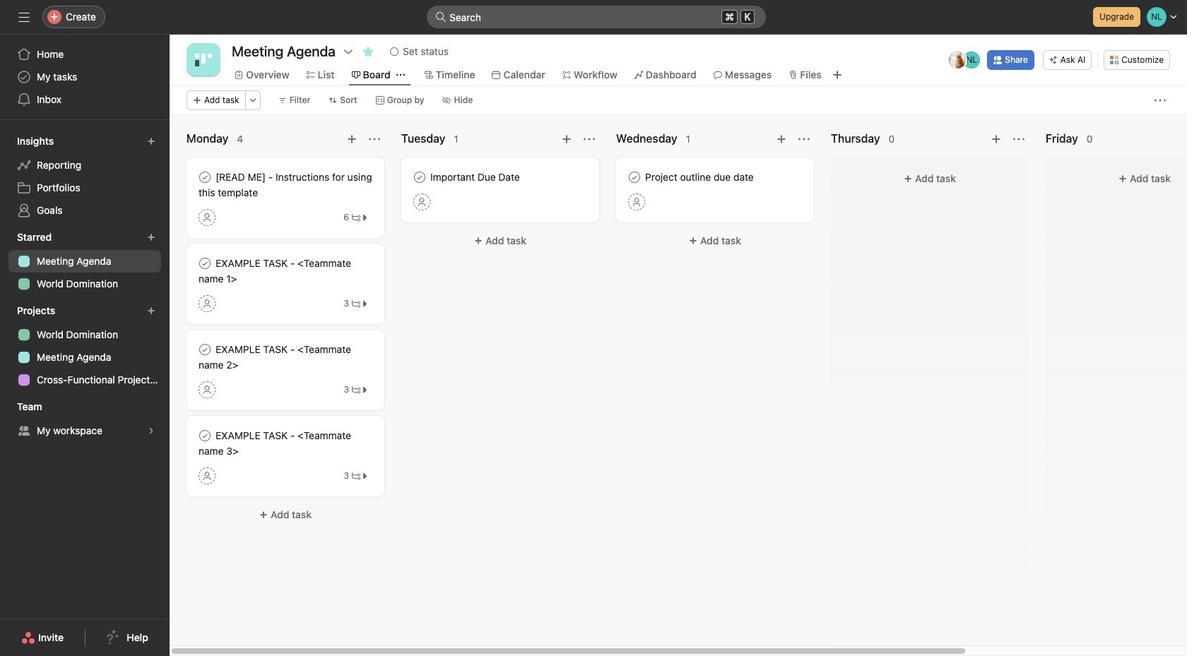 Task type: vqa. For each thing, say whether or not it's contained in the screenshot.
the topmost Octopus Specimen
no



Task type: describe. For each thing, give the bounding box(es) containing it.
1 add task image from the left
[[346, 134, 358, 145]]

0 horizontal spatial more actions image
[[249, 96, 257, 105]]

see details, my workspace image
[[147, 427, 156, 435]]

3 add task image from the left
[[991, 134, 1002, 145]]

1 horizontal spatial more actions image
[[1155, 95, 1166, 106]]

starred element
[[0, 225, 170, 298]]

2 add task image from the left
[[561, 134, 573, 145]]

prominent image
[[435, 11, 447, 23]]

projects element
[[0, 298, 170, 394]]

teams element
[[0, 394, 170, 445]]

1 vertical spatial mark complete checkbox
[[197, 255, 213, 272]]

mark complete image for 3rd add task icon from the right
[[197, 169, 213, 186]]

board image
[[195, 52, 212, 69]]

2 more section actions image from the left
[[799, 134, 810, 145]]

Search tasks, projects, and more text field
[[427, 6, 766, 28]]

remove from starred image
[[363, 46, 374, 57]]



Task type: locate. For each thing, give the bounding box(es) containing it.
2 horizontal spatial add task image
[[991, 134, 1002, 145]]

tab actions image
[[396, 71, 405, 79]]

1 horizontal spatial mark complete image
[[411, 169, 428, 186]]

add tab image
[[832, 69, 843, 81]]

more section actions image
[[584, 134, 595, 145], [799, 134, 810, 145]]

0 horizontal spatial more section actions image
[[369, 134, 380, 145]]

0 vertical spatial mark complete checkbox
[[411, 169, 428, 186]]

0 horizontal spatial add task image
[[346, 134, 358, 145]]

0 horizontal spatial more section actions image
[[584, 134, 595, 145]]

global element
[[0, 35, 170, 119]]

more section actions image
[[369, 134, 380, 145], [1014, 134, 1025, 145]]

0 horizontal spatial mark complete image
[[197, 169, 213, 186]]

mark complete image for 2nd add task icon from the right
[[411, 169, 428, 186]]

Mark complete checkbox
[[411, 169, 428, 186], [197, 255, 213, 272]]

1 horizontal spatial more section actions image
[[1014, 134, 1025, 145]]

insights element
[[0, 129, 170, 225]]

hide sidebar image
[[18, 11, 30, 23]]

2 mark complete image from the left
[[411, 169, 428, 186]]

more section actions image for third add task icon
[[1014, 134, 1025, 145]]

None field
[[427, 6, 766, 28]]

1 horizontal spatial more section actions image
[[799, 134, 810, 145]]

mark complete image
[[197, 169, 213, 186], [411, 169, 428, 186]]

add task image
[[346, 134, 358, 145], [561, 134, 573, 145], [991, 134, 1002, 145]]

0 horizontal spatial mark complete checkbox
[[197, 255, 213, 272]]

mark complete image
[[626, 169, 643, 186], [197, 255, 213, 272], [197, 341, 213, 358], [197, 428, 213, 445]]

1 more section actions image from the left
[[369, 134, 380, 145]]

more actions image
[[1155, 95, 1166, 106], [249, 96, 257, 105]]

show options image
[[343, 46, 354, 57]]

Mark complete checkbox
[[197, 169, 213, 186], [626, 169, 643, 186], [197, 341, 213, 358], [197, 428, 213, 445]]

2 more section actions image from the left
[[1014, 134, 1025, 145]]

1 mark complete image from the left
[[197, 169, 213, 186]]

1 horizontal spatial mark complete checkbox
[[411, 169, 428, 186]]

add items to starred image
[[147, 233, 156, 242]]

1 more section actions image from the left
[[584, 134, 595, 145]]

more section actions image for 3rd add task icon from the right
[[369, 134, 380, 145]]

new project or portfolio image
[[147, 307, 156, 315]]

1 horizontal spatial add task image
[[561, 134, 573, 145]]

new insights image
[[147, 137, 156, 146]]

add task image
[[776, 134, 788, 145]]



